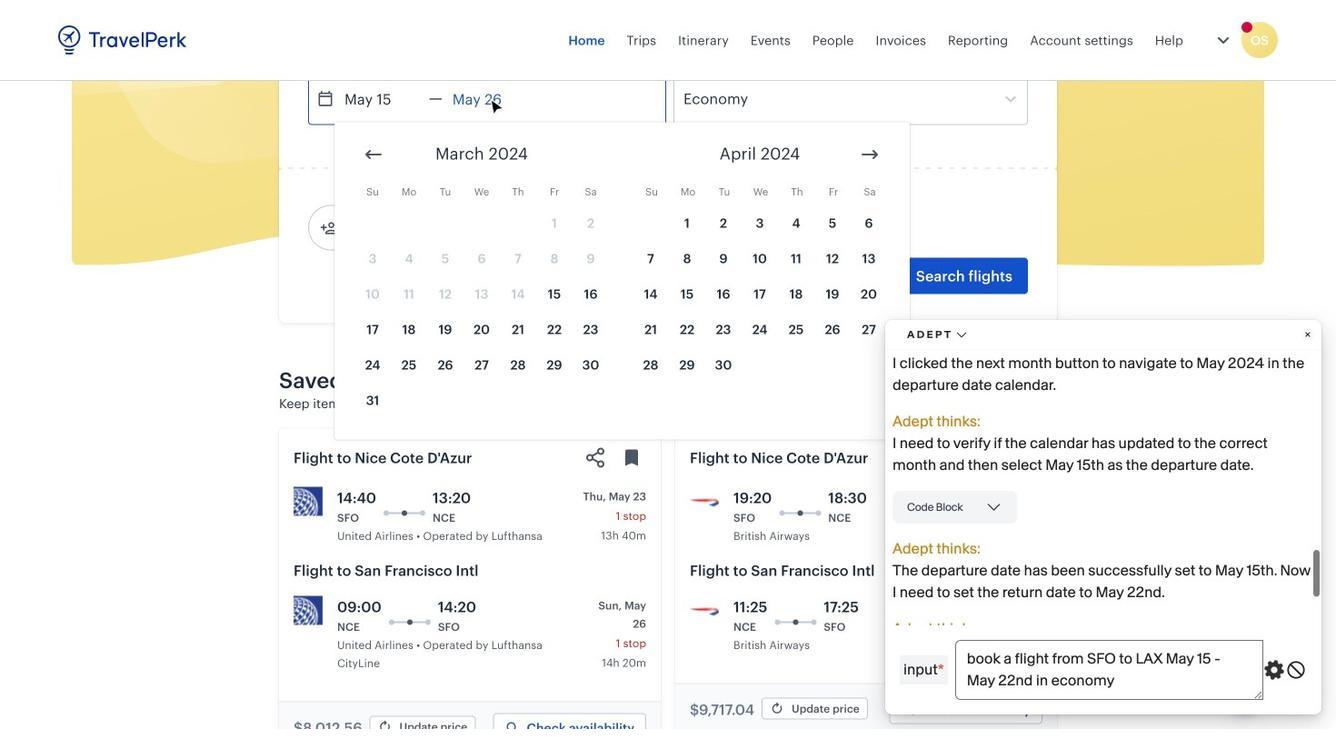 Task type: locate. For each thing, give the bounding box(es) containing it.
british airways image
[[690, 487, 719, 516], [690, 596, 719, 625]]

1 british airways image from the top
[[690, 487, 719, 516]]

move forward to switch to the next month. image
[[859, 144, 881, 165]]

move backward to switch to the previous month. image
[[363, 144, 385, 165]]

0 vertical spatial british airways image
[[690, 487, 719, 516]]

1 vertical spatial british airways image
[[690, 596, 719, 625]]

2 british airways image from the top
[[690, 596, 719, 625]]



Task type: describe. For each thing, give the bounding box(es) containing it.
calendar application
[[335, 122, 1337, 440]]

To search field
[[718, 24, 1004, 53]]

Depart text field
[[335, 73, 429, 124]]

From search field
[[335, 24, 620, 53]]

Return text field
[[443, 73, 537, 124]]

united airlines image
[[294, 487, 323, 516]]

united airlines image
[[294, 596, 323, 625]]



Task type: vqa. For each thing, say whether or not it's contained in the screenshot.
Add first traveler search box on the bottom left of page
no



